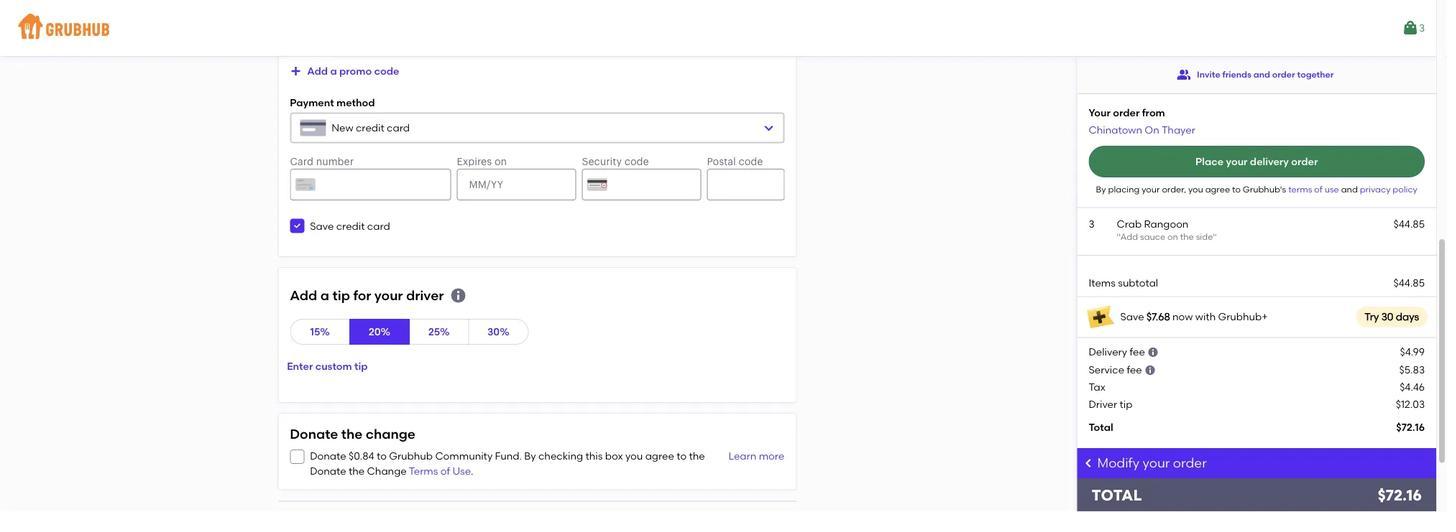 Task type: describe. For each thing, give the bounding box(es) containing it.
payment method
[[290, 96, 375, 109]]

placing
[[1109, 184, 1140, 194]]

add for add a promo code
[[307, 65, 328, 77]]

grubhub+
[[1219, 311, 1268, 323]]

rangoon
[[1145, 218, 1189, 230]]

delivery fee
[[1089, 346, 1145, 358]]

together
[[1298, 69, 1334, 80]]

place
[[1196, 156, 1224, 168]]

and inside button
[[1254, 69, 1271, 80]]

your left the order,
[[1142, 184, 1160, 194]]

driver
[[1089, 399, 1118, 411]]

credit for new
[[356, 122, 385, 134]]

card for new credit card
[[387, 122, 410, 134]]

order inside button
[[1273, 69, 1296, 80]]

modify your order
[[1098, 456, 1207, 471]]

delivery
[[1251, 156, 1289, 168]]

on
[[1145, 124, 1160, 136]]

learn more link
[[725, 450, 785, 479]]

driver tip
[[1089, 399, 1133, 411]]

$5.83
[[1400, 364, 1425, 376]]

box
[[605, 451, 623, 463]]

thayer
[[1162, 124, 1196, 136]]

terms
[[409, 465, 438, 477]]

1 vertical spatial svg image
[[293, 222, 302, 231]]

terms
[[1289, 184, 1313, 194]]

community
[[435, 451, 493, 463]]

$44.85 for $44.85 " add sauce on the side "
[[1394, 218, 1425, 230]]

$44.85 for $44.85
[[1394, 277, 1425, 289]]

your
[[1089, 106, 1111, 119]]

your inside button
[[1227, 156, 1248, 168]]

add inside $44.85 " add sauce on the side "
[[1121, 232, 1139, 242]]

30
[[1382, 311, 1394, 323]]

your right for
[[375, 288, 403, 304]]

items subtotal
[[1089, 277, 1159, 289]]

$7.68
[[1147, 311, 1171, 323]]

2 horizontal spatial tip
[[1120, 399, 1133, 411]]

svg image right the driver
[[450, 287, 467, 304]]

1 vertical spatial 3
[[1089, 218, 1095, 230]]

fee for service fee
[[1127, 364, 1143, 376]]

checking
[[539, 451, 583, 463]]

donate the change
[[290, 427, 416, 443]]

modify
[[1098, 456, 1140, 471]]

$44.85 " add sauce on the side "
[[1117, 218, 1425, 242]]

the inside $44.85 " add sauce on the side "
[[1181, 232, 1194, 242]]

custom
[[315, 361, 352, 373]]

agree for the
[[646, 451, 674, 463]]

chinatown
[[1089, 124, 1143, 136]]

from
[[1142, 106, 1166, 119]]

new credit card
[[332, 122, 410, 134]]

$4.46
[[1400, 381, 1425, 394]]

grubhub's
[[1243, 184, 1287, 194]]

terms of use link
[[409, 465, 471, 477]]

tip for custom
[[355, 361, 368, 373]]

add a promo code
[[307, 65, 399, 77]]

code
[[374, 65, 399, 77]]

grubhub
[[389, 451, 433, 463]]

0 vertical spatial total
[[1089, 422, 1114, 434]]

friends
[[1223, 69, 1252, 80]]

donate for donate the change
[[290, 427, 338, 443]]

main navigation navigation
[[0, 0, 1437, 56]]

crab rangoon
[[1117, 218, 1189, 230]]

place your delivery order button
[[1089, 146, 1425, 178]]

terms of use .
[[409, 465, 474, 477]]

to for donate
[[677, 451, 687, 463]]

service fee
[[1089, 364, 1143, 376]]

use
[[1325, 184, 1340, 194]]

card for save credit card
[[367, 220, 390, 232]]

15% button
[[290, 319, 350, 345]]

privacy
[[1360, 184, 1391, 194]]

items
[[1089, 277, 1116, 289]]

1 horizontal spatial svg image
[[763, 122, 775, 134]]

15%
[[310, 326, 330, 338]]

use
[[453, 465, 471, 477]]

order right the "modify"
[[1174, 456, 1207, 471]]

tip for a
[[333, 288, 350, 304]]

add a tip for your driver
[[290, 288, 444, 304]]

method
[[337, 96, 375, 109]]

side
[[1196, 232, 1213, 242]]

30% button
[[469, 319, 529, 345]]

1 horizontal spatial of
[[1315, 184, 1323, 194]]

order inside the "your order from chinatown on thayer"
[[1113, 106, 1140, 119]]

learn more
[[729, 451, 785, 463]]

add a promo code button
[[290, 58, 399, 84]]

invite friends and order together
[[1197, 69, 1334, 80]]

the down $0.84
[[349, 465, 365, 477]]

subscription badge image
[[1086, 303, 1115, 332]]

invite
[[1197, 69, 1221, 80]]

2 " from the left
[[1213, 232, 1217, 242]]



Task type: locate. For each thing, give the bounding box(es) containing it.
1 horizontal spatial you
[[1189, 184, 1204, 194]]

0 vertical spatial by
[[1096, 184, 1106, 194]]

20%
[[369, 326, 391, 338]]

0 vertical spatial a
[[330, 65, 337, 77]]

credit
[[356, 122, 385, 134], [336, 220, 365, 232]]

$44.85 down policy
[[1394, 218, 1425, 230]]

you inside by checking this box you agree to the donate the change
[[626, 451, 643, 463]]

and
[[1254, 69, 1271, 80], [1342, 184, 1358, 194]]

1 vertical spatial a
[[321, 288, 329, 304]]

card right new
[[387, 122, 410, 134]]

the left learn
[[689, 451, 705, 463]]

1 vertical spatial of
[[441, 465, 450, 477]]

agree for grubhub's
[[1206, 184, 1231, 194]]

0 vertical spatial and
[[1254, 69, 1271, 80]]

1 vertical spatial add
[[1121, 232, 1139, 242]]

by placing your order, you agree to grubhub's terms of use and privacy policy
[[1096, 184, 1418, 194]]

0 horizontal spatial "
[[1117, 232, 1121, 242]]

the right on
[[1181, 232, 1194, 242]]

to left learn
[[677, 451, 687, 463]]

by for placing
[[1096, 184, 1106, 194]]

payment
[[290, 96, 334, 109]]

days
[[1396, 311, 1420, 323]]

1 vertical spatial and
[[1342, 184, 1358, 194]]

agree down place at the right top of page
[[1206, 184, 1231, 194]]

more
[[759, 451, 785, 463]]

0 vertical spatial agree
[[1206, 184, 1231, 194]]

1 vertical spatial by
[[524, 451, 536, 463]]

2 vertical spatial tip
[[1120, 399, 1133, 411]]

add down "crab" on the top of page
[[1121, 232, 1139, 242]]

tip right custom
[[355, 361, 368, 373]]

card
[[387, 122, 410, 134], [367, 220, 390, 232]]

0 vertical spatial 3
[[1420, 22, 1425, 34]]

0 vertical spatial you
[[1189, 184, 1204, 194]]

tip inside button
[[355, 361, 368, 373]]

2 horizontal spatial svg image
[[1148, 347, 1159, 358]]

your right the "modify"
[[1143, 456, 1170, 471]]

save
[[310, 220, 334, 232], [1121, 311, 1145, 323]]

1 vertical spatial you
[[626, 451, 643, 463]]

agree
[[1206, 184, 1231, 194], [646, 451, 674, 463]]

you right box
[[626, 451, 643, 463]]

enter
[[287, 361, 313, 373]]

svg image
[[290, 65, 302, 77], [450, 287, 467, 304], [1145, 365, 1156, 377], [1083, 458, 1095, 470]]

order up terms at the top right of the page
[[1292, 156, 1318, 168]]

1 horizontal spatial a
[[330, 65, 337, 77]]

add for add a tip for your driver
[[290, 288, 317, 304]]

0 horizontal spatial of
[[441, 465, 450, 477]]

tip
[[333, 288, 350, 304], [355, 361, 368, 373], [1120, 399, 1133, 411]]

your right place at the right top of page
[[1227, 156, 1248, 168]]

" down "crab" on the top of page
[[1117, 232, 1121, 242]]

invite friends and order together button
[[1177, 62, 1334, 88]]

policy
[[1393, 184, 1418, 194]]

25%
[[428, 326, 450, 338]]

order left together
[[1273, 69, 1296, 80]]

0 vertical spatial tip
[[333, 288, 350, 304]]

1 horizontal spatial agree
[[1206, 184, 1231, 194]]

chinatown on thayer link
[[1089, 124, 1196, 136]]

0 horizontal spatial save
[[310, 220, 334, 232]]

0 vertical spatial fee
[[1130, 346, 1145, 358]]

card up "add a tip for your driver"
[[367, 220, 390, 232]]

1 horizontal spatial "
[[1213, 232, 1217, 242]]

1 horizontal spatial and
[[1342, 184, 1358, 194]]

tip right driver
[[1120, 399, 1133, 411]]

of left use
[[1315, 184, 1323, 194]]

now
[[1173, 311, 1193, 323]]

add inside button
[[307, 65, 328, 77]]

fee up service fee
[[1130, 346, 1145, 358]]

0 vertical spatial credit
[[356, 122, 385, 134]]

change
[[366, 427, 416, 443]]

0 horizontal spatial 3
[[1089, 218, 1095, 230]]

2 vertical spatial add
[[290, 288, 317, 304]]

3
[[1420, 22, 1425, 34], [1089, 218, 1095, 230]]

30%
[[488, 326, 510, 338]]

$44.85
[[1394, 218, 1425, 230], [1394, 277, 1425, 289]]

0 horizontal spatial svg image
[[293, 222, 302, 231]]

3 button
[[1402, 15, 1425, 41]]

by right fund. on the bottom
[[524, 451, 536, 463]]

order inside button
[[1292, 156, 1318, 168]]

a for tip
[[321, 288, 329, 304]]

1 vertical spatial credit
[[336, 220, 365, 232]]

0 vertical spatial add
[[307, 65, 328, 77]]

1 horizontal spatial save
[[1121, 311, 1145, 323]]

3 inside button
[[1420, 22, 1425, 34]]

credit up for
[[336, 220, 365, 232]]

sauce
[[1141, 232, 1166, 242]]

on
[[1168, 232, 1179, 242]]

to up change
[[377, 451, 387, 463]]

donate $0.84 to grubhub community fund.
[[310, 451, 524, 463]]

subtotal
[[1118, 277, 1159, 289]]

learn
[[729, 451, 757, 463]]

tip left for
[[333, 288, 350, 304]]

2 vertical spatial svg image
[[1148, 347, 1159, 358]]

0 horizontal spatial you
[[626, 451, 643, 463]]

$44.85 inside $44.85 " add sauce on the side "
[[1394, 218, 1425, 230]]

credit for save
[[336, 220, 365, 232]]

1 vertical spatial $44.85
[[1394, 277, 1425, 289]]

this
[[586, 451, 603, 463]]

0 vertical spatial $72.16
[[1397, 422, 1425, 434]]

of left "use"
[[441, 465, 450, 477]]

for
[[353, 288, 371, 304]]

agree inside by checking this box you agree to the donate the change
[[646, 451, 674, 463]]

svg image left the "modify"
[[1083, 458, 1095, 470]]

change
[[367, 465, 407, 477]]

to left grubhub's
[[1233, 184, 1241, 194]]

terms of use link
[[1289, 184, 1342, 194]]

1 vertical spatial tip
[[355, 361, 368, 373]]

svg image
[[763, 122, 775, 134], [293, 222, 302, 231], [1148, 347, 1159, 358]]

you for order,
[[1189, 184, 1204, 194]]

$44.85 up days
[[1394, 277, 1425, 289]]

order
[[1273, 69, 1296, 80], [1113, 106, 1140, 119], [1292, 156, 1318, 168], [1174, 456, 1207, 471]]

1 vertical spatial save
[[1121, 311, 1145, 323]]

1 vertical spatial donate
[[310, 451, 346, 463]]

a for promo
[[330, 65, 337, 77]]

1 vertical spatial card
[[367, 220, 390, 232]]

svg image right service fee
[[1145, 365, 1156, 377]]

donate inside by checking this box you agree to the donate the change
[[310, 465, 346, 477]]

$12.03
[[1396, 399, 1425, 411]]

" right on
[[1213, 232, 1217, 242]]

credit right new
[[356, 122, 385, 134]]

0 vertical spatial $44.85
[[1394, 218, 1425, 230]]

0 vertical spatial card
[[387, 122, 410, 134]]

1 horizontal spatial tip
[[355, 361, 368, 373]]

add up 15%
[[290, 288, 317, 304]]

1 horizontal spatial by
[[1096, 184, 1106, 194]]

try
[[1365, 311, 1380, 323]]

a inside add a promo code button
[[330, 65, 337, 77]]

1 vertical spatial $72.16
[[1378, 487, 1422, 505]]

a up 15%
[[321, 288, 329, 304]]

fee for delivery fee
[[1130, 346, 1145, 358]]

1 vertical spatial total
[[1092, 487, 1142, 505]]

promo
[[339, 65, 372, 77]]

save credit card
[[310, 220, 390, 232]]

by for checking
[[524, 451, 536, 463]]

a left promo
[[330, 65, 337, 77]]

you for box
[[626, 451, 643, 463]]

by
[[1096, 184, 1106, 194], [524, 451, 536, 463]]

order up the chinatown
[[1113, 106, 1140, 119]]

to for terms
[[1233, 184, 1241, 194]]

you
[[1189, 184, 1204, 194], [626, 451, 643, 463]]

tax
[[1089, 381, 1106, 394]]

place your delivery order
[[1196, 156, 1318, 168]]

$72.16
[[1397, 422, 1425, 434], [1378, 487, 1422, 505]]

people icon image
[[1177, 68, 1192, 82]]

fee
[[1130, 346, 1145, 358], [1127, 364, 1143, 376]]

2 $44.85 from the top
[[1394, 277, 1425, 289]]

to inside by checking this box you agree to the donate the change
[[677, 451, 687, 463]]

your order from chinatown on thayer
[[1089, 106, 1196, 136]]

0 horizontal spatial to
[[377, 451, 387, 463]]

agree right box
[[646, 451, 674, 463]]

1 horizontal spatial to
[[677, 451, 687, 463]]

20% button
[[350, 319, 410, 345]]

crab
[[1117, 218, 1142, 230]]

0 horizontal spatial tip
[[333, 288, 350, 304]]

save $7.68 now with grubhub+
[[1121, 311, 1268, 323]]

0 vertical spatial save
[[310, 220, 334, 232]]

a
[[330, 65, 337, 77], [321, 288, 329, 304]]

.
[[471, 465, 474, 477]]

new
[[332, 122, 354, 134]]

2 vertical spatial donate
[[310, 465, 346, 477]]

0 vertical spatial donate
[[290, 427, 338, 443]]

total down driver
[[1089, 422, 1114, 434]]

1 " from the left
[[1117, 232, 1121, 242]]

fund.
[[495, 451, 522, 463]]

delivery
[[1089, 346, 1128, 358]]

1 $44.85 from the top
[[1394, 218, 1425, 230]]

$0.84
[[349, 451, 374, 463]]

by left placing
[[1096, 184, 1106, 194]]

fee down delivery fee
[[1127, 364, 1143, 376]]

0 horizontal spatial a
[[321, 288, 329, 304]]

1 horizontal spatial 3
[[1420, 22, 1425, 34]]

and right friends
[[1254, 69, 1271, 80]]

svg image up payment
[[290, 65, 302, 77]]

you right the order,
[[1189, 184, 1204, 194]]

order,
[[1162, 184, 1187, 194]]

total
[[1089, 422, 1114, 434], [1092, 487, 1142, 505]]

1 vertical spatial fee
[[1127, 364, 1143, 376]]

service
[[1089, 364, 1125, 376]]

total down the "modify"
[[1092, 487, 1142, 505]]

$4.99
[[1401, 346, 1425, 358]]

add up payment
[[307, 65, 328, 77]]

1 vertical spatial agree
[[646, 451, 674, 463]]

svg image inside add a promo code button
[[290, 65, 302, 77]]

0 horizontal spatial agree
[[646, 451, 674, 463]]

donate for donate $0.84 to grubhub community fund.
[[310, 451, 346, 463]]

try 30 days
[[1365, 311, 1420, 323]]

to
[[1233, 184, 1241, 194], [377, 451, 387, 463], [677, 451, 687, 463]]

save for save credit card
[[310, 220, 334, 232]]

0 horizontal spatial by
[[524, 451, 536, 463]]

2 horizontal spatial to
[[1233, 184, 1241, 194]]

save for save $7.68 now with grubhub+
[[1121, 311, 1145, 323]]

0 horizontal spatial and
[[1254, 69, 1271, 80]]

the up $0.84
[[341, 427, 363, 443]]

0 vertical spatial svg image
[[763, 122, 775, 134]]

privacy policy link
[[1360, 184, 1418, 194]]

enter custom tip
[[287, 361, 368, 373]]

and right use
[[1342, 184, 1358, 194]]

25% button
[[409, 319, 469, 345]]

with
[[1196, 311, 1216, 323]]

by inside by checking this box you agree to the donate the change
[[524, 451, 536, 463]]

enter custom tip button
[[281, 354, 374, 380]]

driver
[[406, 288, 444, 304]]

0 vertical spatial of
[[1315, 184, 1323, 194]]



Task type: vqa. For each thing, say whether or not it's contained in the screenshot.
25%
yes



